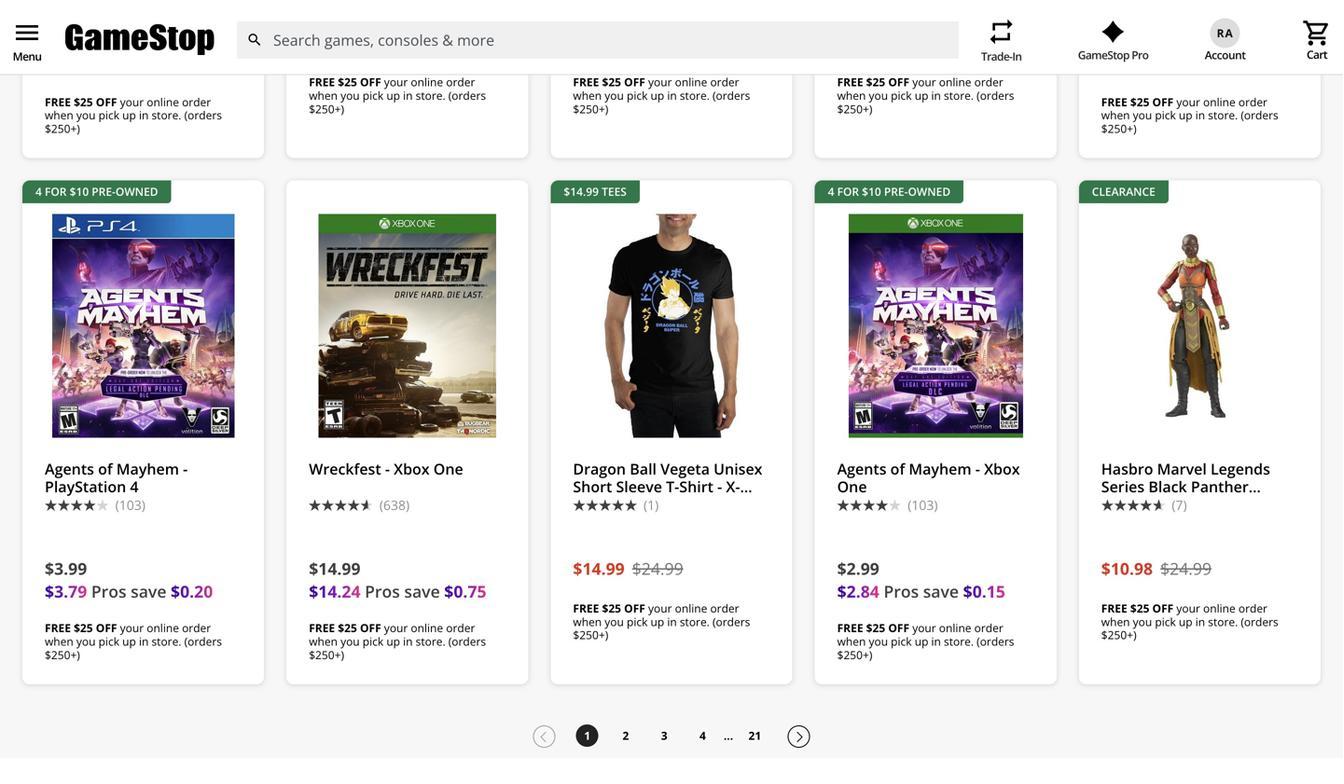 Task type: locate. For each thing, give the bounding box(es) containing it.
1 for from the left
[[45, 184, 67, 199]]

gamestop pro icon image
[[1102, 20, 1126, 43]]

0 horizontal spatial mayhem
[[116, 459, 179, 479]]

wreckfest - xbox one
[[309, 459, 464, 479]]

repeat trade-in
[[982, 17, 1022, 64]]

wreckfest
[[309, 459, 381, 479]]

owned
[[613, 42, 655, 60]]

$0.15
[[964, 580, 1006, 603]]

1 owned from the left
[[116, 184, 158, 199]]

pre-
[[92, 184, 116, 199], [885, 184, 908, 199]]

save for $12.34 pros save $0.65
[[140, 54, 176, 76]]

agents inside agents of mayhem - playstation 4
[[45, 459, 94, 479]]

$24.99
[[632, 558, 684, 580], [1161, 558, 1212, 580]]

xbox
[[394, 459, 430, 479], [985, 459, 1021, 479]]

1 horizontal spatial for
[[838, 184, 860, 199]]

1
[[584, 728, 591, 744]]

save for $2.84 pros save $0.15
[[924, 580, 959, 603]]

0 vertical spatial $14.99 $14.24 pros save $0.75
[[1102, 31, 1280, 76]]

order
[[1094, 42, 1129, 60]]

0 horizontal spatial agents
[[45, 459, 94, 479]]

t-
[[666, 477, 680, 497]]

mayhem for $2.99
[[909, 459, 972, 479]]

agents of mayhem - playstation 4 image
[[37, 214, 249, 438]]

2 (103) from the left
[[908, 496, 938, 514]]

1 horizontal spatial one
[[838, 477, 867, 497]]

1 horizontal spatial pre-
[[885, 184, 908, 199]]

2 $24.99 from the left
[[1161, 558, 1212, 580]]

1 horizontal spatial $14.99 $14.24 pros save $0.75
[[1102, 31, 1280, 76]]

(103) for $2.99
[[908, 496, 938, 514]]

tees
[[602, 184, 627, 199]]

1 horizontal spatial owned
[[908, 184, 951, 199]]

0 horizontal spatial of
[[98, 459, 113, 479]]

pros down (638)
[[365, 580, 400, 603]]

pre-owned link
[[589, 42, 655, 60]]

sleeve
[[616, 477, 663, 497]]

pros
[[101, 54, 136, 76], [1158, 54, 1193, 76], [91, 580, 127, 603], [365, 580, 400, 603], [884, 580, 919, 603]]

dragon
[[573, 459, 626, 479]]

one inside agents of mayhem - xbox one
[[838, 477, 867, 497]]

0 horizontal spatial $10
[[70, 184, 89, 199]]

2 of from the left
[[891, 459, 905, 479]]

short
[[573, 477, 613, 497]]

free $25 off
[[309, 74, 381, 90], [573, 74, 646, 90], [838, 74, 910, 90], [45, 94, 117, 109], [1102, 94, 1174, 109], [573, 601, 646, 616], [1102, 601, 1174, 616], [45, 621, 117, 636], [309, 621, 381, 636], [838, 621, 910, 636]]

1 horizontal spatial (103)
[[908, 496, 938, 514]]

4
[[35, 184, 42, 199], [828, 184, 835, 199], [130, 477, 139, 497], [700, 728, 706, 744]]

1 horizontal spatial $24.99
[[1161, 558, 1212, 580]]

$24.99 down (1)
[[632, 558, 684, 580]]

1 horizontal spatial mayhem
[[909, 459, 972, 479]]

of for $2.99
[[891, 459, 905, 479]]

pros left same
[[101, 54, 136, 76]]

0 horizontal spatial pre-
[[92, 184, 116, 199]]

shop
[[15, 42, 45, 60]]

your
[[384, 74, 408, 90], [649, 74, 672, 90], [913, 74, 937, 90], [120, 94, 144, 109], [1177, 94, 1201, 109], [649, 601, 672, 616], [1177, 601, 1201, 616], [120, 621, 144, 636], [384, 621, 408, 636], [913, 621, 937, 636]]

same day delivery link
[[146, 42, 257, 60]]

0 horizontal spatial $24.99
[[632, 558, 684, 580]]

0 horizontal spatial one
[[434, 459, 464, 479]]

$14.99 tees
[[564, 184, 627, 199]]

$14.99 $14.24 pros save $0.75
[[1102, 31, 1280, 76], [309, 558, 487, 603]]

agents inside agents of mayhem - xbox one
[[838, 459, 887, 479]]

1 horizontal spatial xbox
[[985, 459, 1021, 479]]

1 vertical spatial $14.24
[[309, 580, 361, 603]]

(103) up $3.79 pros save $0.20
[[115, 496, 146, 514]]

store
[[69, 42, 101, 60], [328, 42, 359, 60]]

your online order when you pick up in store. (orders $250+)
[[309, 74, 486, 117], [573, 74, 751, 117], [838, 74, 1015, 117], [45, 94, 222, 136], [1102, 94, 1279, 136], [573, 601, 751, 643], [1102, 601, 1279, 643], [45, 621, 222, 663], [309, 621, 486, 663], [838, 621, 1015, 663]]

order
[[446, 74, 475, 90], [711, 74, 740, 90], [975, 74, 1004, 90], [182, 94, 211, 109], [1239, 94, 1268, 109], [711, 601, 740, 616], [1239, 601, 1268, 616], [182, 621, 211, 636], [446, 621, 475, 636], [975, 621, 1004, 636]]

1 horizontal spatial agents
[[838, 459, 887, 479]]

store right digital
[[328, 42, 359, 60]]

$24.99 for $10.98 $24.99
[[1161, 558, 1212, 580]]

1 agents from the left
[[45, 459, 94, 479]]

1 $10 from the left
[[70, 184, 89, 199]]

track
[[1060, 42, 1091, 60]]

mayhem inside agents of mayhem - playstation 4
[[116, 459, 179, 479]]

4 for $10 pre-owned for $3.99
[[35, 184, 158, 199]]

0 horizontal spatial 4 for $10 pre-owned
[[35, 184, 158, 199]]

$10 for $2.99
[[862, 184, 882, 199]]

1 horizontal spatial 4 for $10 pre-owned
[[828, 184, 951, 199]]

1 horizontal spatial $14.24
[[1102, 54, 1154, 76]]

mayhem inside agents of mayhem - xbox one
[[909, 459, 972, 479]]

shop my store
[[15, 42, 101, 60]]

2 for from the left
[[838, 184, 860, 199]]

$14.24
[[1102, 54, 1154, 76], [309, 580, 361, 603]]

2 mayhem from the left
[[909, 459, 972, 479]]

0 horizontal spatial $0.75
[[444, 580, 487, 603]]

consoles link
[[783, 42, 836, 60]]

hasbro marvel legends series black panther okoye action figure
[[1102, 459, 1271, 515]]

1 horizontal spatial $10
[[862, 184, 882, 199]]

$250+)
[[309, 101, 344, 117], [573, 101, 609, 117], [838, 101, 873, 117], [45, 121, 80, 136], [1102, 121, 1137, 136], [573, 628, 609, 643], [1102, 628, 1137, 643], [45, 648, 80, 663], [309, 648, 344, 663], [838, 648, 873, 663]]

0 horizontal spatial (103)
[[115, 496, 146, 514]]

store right my
[[69, 42, 101, 60]]

(103) up '$2.84 pros save $0.15'
[[908, 496, 938, 514]]

$0.65
[[180, 54, 222, 76]]

black
[[1149, 477, 1188, 497]]

pros right $2.84
[[884, 580, 919, 603]]

of inside agents of mayhem - playstation 4
[[98, 459, 113, 479]]

2 agents from the left
[[838, 459, 887, 479]]

store.
[[416, 88, 446, 103], [680, 88, 710, 103], [944, 88, 974, 103], [152, 107, 181, 123], [1209, 107, 1239, 123], [680, 614, 710, 630], [1209, 614, 1239, 630], [152, 634, 181, 649], [416, 634, 446, 649], [944, 634, 974, 649]]

mayhem
[[116, 459, 179, 479], [909, 459, 972, 479]]

1 of from the left
[[98, 459, 113, 479]]

1 4 for $10 pre-owned from the left
[[35, 184, 158, 199]]

-
[[183, 459, 188, 479], [385, 459, 390, 479], [976, 459, 981, 479], [718, 477, 723, 497]]

$24.99 right $10.98
[[1161, 558, 1212, 580]]

of inside agents of mayhem - xbox one
[[891, 459, 905, 479]]

pros for $2.84 pros save $0.15
[[884, 580, 919, 603]]

agents
[[45, 459, 94, 479], [838, 459, 887, 479]]

1 (103) from the left
[[115, 496, 146, 514]]

video games link
[[866, 42, 944, 60]]

2 owned from the left
[[908, 184, 951, 199]]

search search field
[[236, 21, 959, 59]]

pros for $12.34 pros save $0.65
[[101, 54, 136, 76]]

ball
[[630, 459, 657, 479]]

large
[[573, 495, 613, 515]]

off
[[360, 74, 381, 90], [624, 74, 646, 90], [889, 74, 910, 90], [96, 94, 117, 109], [1153, 94, 1174, 109], [624, 601, 646, 616], [1153, 601, 1174, 616], [96, 621, 117, 636], [360, 621, 381, 636], [889, 621, 910, 636]]

owned for $2.99
[[908, 184, 951, 199]]

$25
[[338, 74, 357, 90], [602, 74, 622, 90], [867, 74, 886, 90], [74, 94, 93, 109], [1131, 94, 1150, 109], [602, 601, 622, 616], [1131, 601, 1150, 616], [74, 621, 93, 636], [338, 621, 357, 636], [867, 621, 886, 636]]

2 4 for $10 pre-owned from the left
[[828, 184, 951, 199]]

of
[[98, 459, 113, 479], [891, 459, 905, 479]]

action
[[1152, 495, 1198, 515]]

1 xbox from the left
[[394, 459, 430, 479]]

0 horizontal spatial xbox
[[394, 459, 430, 479]]

0 horizontal spatial owned
[[116, 184, 158, 199]]

0 horizontal spatial store
[[69, 42, 101, 60]]

save for $3.79 pros save $0.20
[[131, 580, 167, 603]]

2 $10 from the left
[[862, 184, 882, 199]]

for
[[45, 184, 67, 199], [838, 184, 860, 199]]

4 inside agents of mayhem - playstation 4
[[130, 477, 139, 497]]

2 pre- from the left
[[885, 184, 908, 199]]

0 vertical spatial $14.24
[[1102, 54, 1154, 76]]

(103)
[[115, 496, 146, 514], [908, 496, 938, 514]]

$3.99
[[45, 558, 87, 580]]

menu
[[12, 18, 42, 48]]

1 mayhem from the left
[[116, 459, 179, 479]]

pros for $3.79 pros save $0.20
[[91, 580, 127, 603]]

1 horizontal spatial of
[[891, 459, 905, 479]]

1 pre- from the left
[[92, 184, 116, 199]]

1 horizontal spatial store
[[328, 42, 359, 60]]

2 xbox from the left
[[985, 459, 1021, 479]]

same day delivery
[[146, 42, 257, 60]]

center
[[1290, 42, 1329, 60]]

online
[[411, 74, 443, 90], [675, 74, 708, 90], [940, 74, 972, 90], [147, 94, 179, 109], [1204, 94, 1236, 109], [675, 601, 708, 616], [1204, 601, 1236, 616], [147, 621, 179, 636], [411, 621, 443, 636], [940, 621, 972, 636]]

0 horizontal spatial for
[[45, 184, 67, 199]]

ben white payload center
[[1180, 42, 1329, 60]]

0 horizontal spatial $14.99 $14.24 pros save $0.75
[[309, 558, 487, 603]]

video games
[[866, 42, 944, 60]]

(orders
[[449, 88, 486, 103], [713, 88, 751, 103], [977, 88, 1015, 103], [184, 107, 222, 123], [1242, 107, 1279, 123], [713, 614, 751, 630], [1242, 614, 1279, 630], [184, 634, 222, 649], [449, 634, 486, 649], [977, 634, 1015, 649]]

games
[[902, 42, 944, 60]]

1 $24.99 from the left
[[632, 558, 684, 580]]

1 horizontal spatial $0.75
[[1237, 54, 1280, 76]]

owned for $3.99
[[116, 184, 158, 199]]

0 horizontal spatial $14.24
[[309, 580, 361, 603]]

agents for $2.99
[[838, 459, 887, 479]]

owned
[[116, 184, 158, 199], [908, 184, 951, 199]]

playstation
[[45, 477, 126, 497]]

figure
[[1202, 495, 1247, 515]]

free
[[309, 74, 335, 90], [573, 74, 599, 90], [838, 74, 864, 90], [45, 94, 71, 109], [1102, 94, 1128, 109], [573, 601, 599, 616], [1102, 601, 1128, 616], [45, 621, 71, 636], [309, 621, 335, 636], [838, 621, 864, 636]]

search button
[[236, 21, 273, 59]]

pros right $3.79 in the left bottom of the page
[[91, 580, 127, 603]]

for for $2.99
[[838, 184, 860, 199]]

0 vertical spatial $0.75
[[1237, 54, 1280, 76]]

pre- for $2.99
[[885, 184, 908, 199]]

$14.99
[[1102, 31, 1154, 53], [564, 184, 599, 199], [309, 558, 361, 580], [573, 558, 625, 580]]

collectibles
[[685, 42, 753, 60]]

$0.75
[[1237, 54, 1280, 76], [444, 580, 487, 603]]



Task type: vqa. For each thing, say whether or not it's contained in the screenshot.
$24.99
yes



Task type: describe. For each thing, give the bounding box(es) containing it.
1 store from the left
[[69, 42, 101, 60]]

shirt
[[680, 477, 714, 497]]

account
[[1205, 47, 1246, 62]]

Search games, consoles & more search field
[[273, 21, 926, 59]]

pre-owned
[[589, 42, 655, 60]]

collectibles link
[[685, 42, 753, 60]]

pro
[[1132, 47, 1149, 62]]

2 store from the left
[[328, 42, 359, 60]]

repeat
[[987, 17, 1017, 47]]

new
[[389, 42, 416, 60]]

track order
[[1060, 42, 1129, 60]]

wreckfest - xbox one image
[[302, 214, 514, 438]]

day
[[183, 42, 206, 60]]

$12.99
[[45, 31, 96, 53]]

agents of mayhem - xbox one image
[[830, 214, 1042, 438]]

video
[[866, 42, 899, 60]]

shopping_cart cart
[[1303, 18, 1333, 62]]

cart
[[1307, 47, 1328, 62]]

$14.99 $24.99
[[573, 558, 684, 580]]

digital
[[287, 42, 325, 60]]

(7)
[[1173, 496, 1188, 514]]

pre-
[[589, 42, 613, 60]]

top deals link
[[501, 42, 559, 60]]

3 link
[[653, 725, 676, 748]]

$12.34
[[45, 54, 96, 76]]

in
[[1013, 48, 1022, 64]]

2
[[623, 728, 629, 744]]

$10 for $3.99
[[70, 184, 89, 199]]

okoye
[[1102, 495, 1148, 515]]

(1)
[[644, 496, 659, 514]]

new releases
[[389, 42, 471, 60]]

ben
[[1180, 42, 1203, 60]]

$3.79 pros save $0.20
[[45, 580, 213, 603]]

$3.79
[[45, 580, 87, 603]]

21
[[749, 728, 762, 744]]

4 for $10 pre-owned for $2.99
[[828, 184, 951, 199]]

gamestop pro
[[1079, 47, 1149, 62]]

(103) for $3.99
[[115, 496, 146, 514]]

1 link
[[576, 725, 599, 748]]

hasbro
[[1102, 459, 1154, 479]]

trade-
[[982, 48, 1013, 64]]

deals
[[526, 42, 559, 60]]

x-
[[726, 477, 741, 497]]

ben white payload center link
[[1159, 42, 1329, 60]]

track order link
[[1042, 42, 1129, 60]]

2 link
[[615, 725, 637, 748]]

for for $3.99
[[45, 184, 67, 199]]

same
[[146, 42, 180, 60]]

$24.99 for $14.99 $24.99
[[632, 558, 684, 580]]

$10.98 $24.99
[[1102, 558, 1212, 580]]

series
[[1102, 477, 1145, 497]]

- inside agents of mayhem - playstation 4
[[183, 459, 188, 479]]

mayhem for $3.99
[[116, 459, 179, 479]]

legends
[[1211, 459, 1271, 479]]

21 link
[[743, 725, 767, 748]]

$5.99
[[309, 31, 351, 53]]

ra account
[[1205, 25, 1246, 62]]

1 vertical spatial $14.99 $14.24 pros save $0.75
[[309, 558, 487, 603]]

3
[[661, 728, 668, 744]]

of for $3.99
[[98, 459, 113, 479]]

delivery
[[209, 42, 257, 60]]

hasbro marvel legends series black panther okoye action figure image
[[1094, 214, 1307, 438]]

1 vertical spatial $0.75
[[444, 580, 487, 603]]

4 link
[[692, 725, 714, 748]]

$10.98
[[1102, 558, 1154, 580]]

vegeta
[[661, 459, 710, 479]]

dragon ball vegeta unisex short sleeve t-shirt - x-large image
[[566, 214, 778, 438]]

agents of mayhem - playstation 4
[[45, 459, 188, 497]]

digital store
[[287, 42, 359, 60]]

gamestop image
[[65, 22, 215, 58]]

digital store link
[[287, 42, 359, 60]]

top deals
[[501, 42, 559, 60]]

(638)
[[380, 496, 410, 514]]

agents for $3.99
[[45, 459, 94, 479]]

menu
[[13, 49, 41, 64]]

marvel
[[1158, 459, 1207, 479]]

white
[[1206, 42, 1239, 60]]

dragon ball vegeta unisex short sleeve t-shirt - x- large
[[573, 459, 763, 515]]

xbox inside agents of mayhem - xbox one
[[985, 459, 1021, 479]]

new releases link
[[389, 42, 471, 60]]

shopping_cart
[[1303, 18, 1333, 48]]

pros right pro
[[1158, 54, 1193, 76]]

menu menu
[[12, 18, 42, 64]]

gamestop pro link
[[1079, 20, 1149, 62]]

payload
[[1242, 42, 1287, 60]]

search
[[247, 32, 263, 48]]

$0.20
[[171, 580, 213, 603]]

- inside agents of mayhem - xbox one
[[976, 459, 981, 479]]

pre- for $3.99
[[92, 184, 116, 199]]

releases
[[419, 42, 471, 60]]

$2.99
[[838, 558, 880, 580]]

- inside dragon ball vegeta unisex short sleeve t-shirt - x- large
[[718, 477, 723, 497]]

unisex
[[714, 459, 763, 479]]



